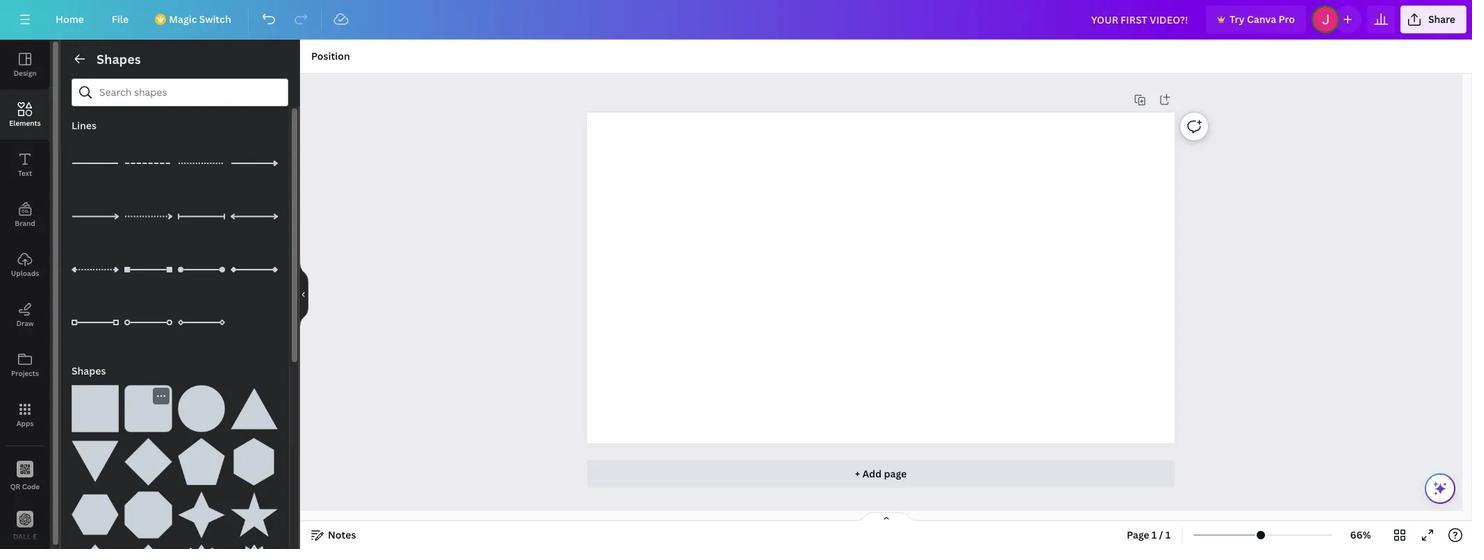 Task type: vqa. For each thing, say whether or not it's contained in the screenshot.
"FILE" popup button
yes



Task type: describe. For each thing, give the bounding box(es) containing it.
6-pointed star image
[[72, 544, 119, 549]]

brand
[[15, 218, 35, 228]]

home
[[56, 13, 84, 26]]

hide image
[[300, 261, 309, 328]]

text
[[18, 168, 32, 178]]

pentagon image
[[178, 438, 225, 486]]

apps
[[16, 418, 34, 428]]

main menu bar
[[0, 0, 1473, 40]]

group right white circle shape image
[[231, 377, 278, 433]]

side panel tab list
[[0, 40, 50, 549]]

group right star burst 1 image
[[231, 536, 278, 549]]

group up 6-pointed star image
[[72, 483, 119, 539]]

add
[[863, 467, 882, 480]]

projects
[[11, 368, 39, 378]]

/
[[1160, 528, 1164, 542]]

group left diamond image
[[72, 430, 119, 486]]

magic switch button
[[145, 6, 242, 33]]

1 1 from the left
[[1152, 528, 1158, 542]]

group left 8-pointed star image at the left
[[72, 536, 119, 549]]

magic switch
[[169, 13, 231, 26]]

octagon image
[[125, 491, 172, 539]]

try canva pro
[[1230, 13, 1296, 26]]

position
[[311, 49, 350, 63]]

uploads button
[[0, 240, 50, 290]]

dall·e button
[[0, 501, 50, 549]]

file button
[[101, 6, 140, 33]]

+
[[856, 467, 861, 480]]

dall·e
[[13, 531, 37, 541]]

lines
[[72, 119, 97, 132]]

group left hexagon vertical image
[[178, 430, 225, 486]]

qr
[[10, 481, 20, 491]]

white circle shape image
[[178, 385, 225, 433]]

group up 8-pointed star image at the left
[[125, 483, 172, 539]]

group left 'rounded square' image
[[72, 383, 119, 433]]

notes
[[328, 528, 356, 542]]

home link
[[44, 6, 95, 33]]

group right pentagon image at the bottom left of page
[[231, 430, 278, 486]]

file
[[112, 13, 129, 26]]

pro
[[1279, 13, 1296, 26]]

66%
[[1351, 528, 1372, 542]]

position button
[[306, 45, 356, 67]]

2 1 from the left
[[1166, 528, 1171, 542]]

star burst 2 image
[[231, 544, 278, 549]]

draw
[[16, 318, 34, 328]]

group left star burst 1 image
[[125, 536, 172, 549]]

elements
[[9, 118, 41, 128]]

page
[[1128, 528, 1150, 542]]



Task type: locate. For each thing, give the bounding box(es) containing it.
group left triangle up image
[[178, 377, 225, 433]]

try
[[1230, 13, 1245, 26]]

canva
[[1248, 13, 1277, 26]]

add this line to the canvas image
[[72, 140, 119, 187], [125, 140, 172, 187], [178, 140, 225, 187], [231, 140, 278, 187], [72, 193, 119, 240], [125, 193, 172, 240], [178, 193, 225, 240], [231, 193, 278, 240], [72, 246, 119, 293], [125, 246, 172, 293], [178, 246, 225, 293], [231, 246, 278, 293], [72, 299, 119, 346], [125, 299, 172, 346], [178, 299, 225, 346]]

magic
[[169, 13, 197, 26]]

notes button
[[306, 524, 362, 546]]

group right square image
[[125, 380, 172, 433]]

square image
[[72, 385, 119, 433]]

8-pointed star image
[[125, 544, 172, 549]]

show pages image
[[853, 512, 920, 523]]

text button
[[0, 140, 50, 190]]

1
[[1152, 528, 1158, 542], [1166, 528, 1171, 542]]

+ add page button
[[587, 460, 1176, 488]]

shapes
[[97, 51, 141, 67], [72, 364, 106, 377]]

star burst 1 image
[[178, 544, 225, 549]]

rounded square image
[[125, 385, 172, 433]]

apps button
[[0, 390, 50, 440]]

shapes down the "file" popup button
[[97, 51, 141, 67]]

design
[[14, 68, 37, 78]]

page 1 / 1
[[1128, 528, 1171, 542]]

design button
[[0, 40, 50, 90]]

group
[[178, 377, 225, 433], [231, 377, 278, 433], [125, 380, 172, 433], [72, 383, 119, 433], [72, 430, 119, 486], [125, 430, 172, 486], [178, 430, 225, 486], [231, 430, 278, 486], [72, 483, 119, 539], [125, 483, 172, 539], [178, 483, 225, 539], [231, 483, 278, 539], [72, 536, 119, 549], [125, 536, 172, 549], [178, 536, 225, 549], [231, 536, 278, 549]]

share
[[1429, 13, 1456, 26]]

Design title text field
[[1081, 6, 1201, 33]]

diamond image
[[125, 438, 172, 486]]

share button
[[1401, 6, 1467, 33]]

Search shapes search field
[[99, 79, 261, 106]]

draw button
[[0, 290, 50, 340]]

5-pointed star image
[[231, 491, 278, 539]]

hexagon vertical image
[[231, 438, 278, 486]]

group up 'star burst 2' image
[[231, 483, 278, 539]]

4-pointed star image
[[178, 491, 225, 539]]

+ add page
[[856, 467, 907, 480]]

1 right /
[[1166, 528, 1171, 542]]

1 left /
[[1152, 528, 1158, 542]]

triangle down image
[[72, 438, 119, 486]]

code
[[22, 481, 40, 491]]

0 horizontal spatial 1
[[1152, 528, 1158, 542]]

switch
[[199, 13, 231, 26]]

qr code button
[[0, 451, 50, 501]]

uploads
[[11, 268, 39, 278]]

qr code
[[10, 481, 40, 491]]

hexagon horizontal image
[[72, 491, 119, 539]]

1 horizontal spatial 1
[[1166, 528, 1171, 542]]

brand button
[[0, 190, 50, 240]]

shapes up square image
[[72, 364, 106, 377]]

page
[[885, 467, 907, 480]]

1 vertical spatial shapes
[[72, 364, 106, 377]]

group left 'star burst 2' image
[[178, 536, 225, 549]]

elements button
[[0, 90, 50, 140]]

triangle up image
[[231, 385, 278, 433]]

canva assistant image
[[1433, 480, 1449, 497]]

projects button
[[0, 340, 50, 390]]

0 vertical spatial shapes
[[97, 51, 141, 67]]

66% button
[[1339, 524, 1384, 546]]

group up star burst 1 image
[[178, 483, 225, 539]]

try canva pro button
[[1207, 6, 1307, 33]]

group left pentagon image at the bottom left of page
[[125, 430, 172, 486]]



